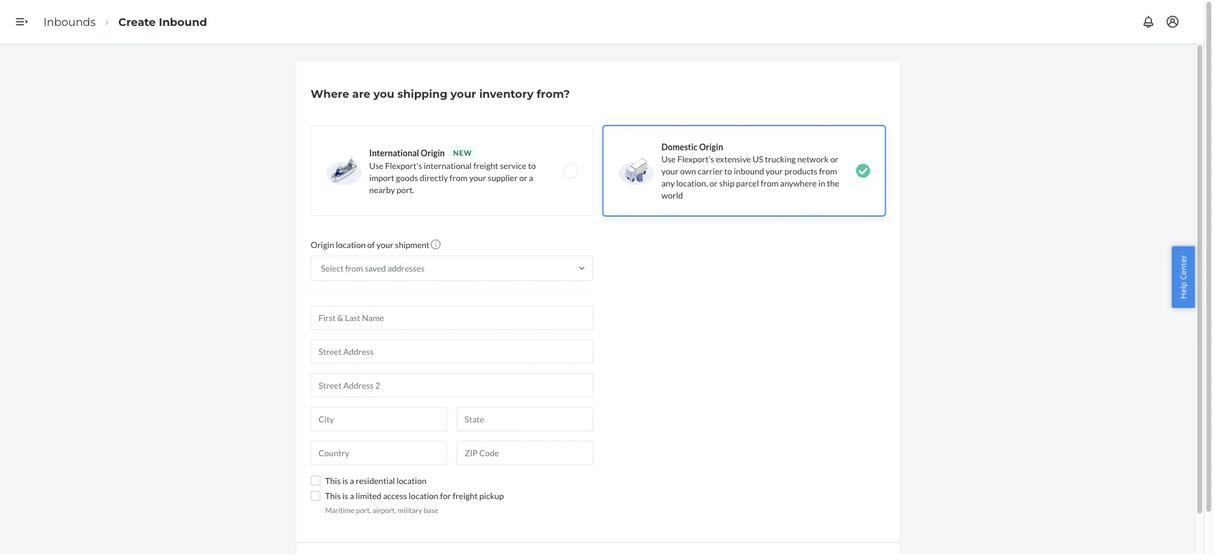 Task type: describe. For each thing, give the bounding box(es) containing it.
shipment
[[395, 240, 430, 250]]

addresses
[[388, 263, 425, 274]]

select from saved addresses
[[321, 263, 425, 274]]

breadcrumbs navigation
[[34, 4, 217, 39]]

international origin
[[369, 148, 445, 158]]

where
[[311, 87, 349, 100]]

the
[[827, 178, 840, 188]]

goods
[[396, 173, 418, 183]]

from right parcel
[[761, 178, 779, 188]]

own
[[681, 166, 697, 176]]

airport,
[[373, 506, 396, 515]]

import
[[369, 173, 395, 183]]

1 vertical spatial freight
[[453, 491, 478, 502]]

where are you shipping your inventory from?
[[311, 87, 570, 100]]

international
[[424, 160, 472, 171]]

a inside use flexport's international freight service to import goods directly from your supplier or a nearby port.
[[529, 173, 534, 183]]

0 vertical spatial location
[[336, 240, 366, 250]]

this for this is a limited access location for freight pickup
[[325, 491, 341, 502]]

from?
[[537, 87, 570, 100]]

to inside use flexport's international freight service to import goods directly from your supplier or a nearby port.
[[528, 160, 536, 171]]

port.
[[397, 185, 415, 195]]

limited
[[356, 491, 382, 502]]

open account menu image
[[1166, 15, 1181, 29]]

inbounds
[[44, 15, 96, 28]]

from up the
[[820, 166, 838, 176]]

this is a residential location
[[325, 476, 427, 486]]

base
[[424, 506, 438, 515]]

create
[[118, 15, 156, 28]]

use inside "domestic origin use flexport's extensive us trucking network or your own carrier to inbound your products from any location, or ship parcel from anywhere in the world"
[[662, 154, 676, 164]]

2 vertical spatial location
[[409, 491, 439, 502]]

from left saved
[[345, 263, 363, 274]]

domestic origin use flexport's extensive us trucking network or your own carrier to inbound your products from any location, or ship parcel from anywhere in the world
[[662, 142, 840, 200]]

port,
[[356, 506, 371, 515]]

your right shipping
[[451, 87, 476, 100]]

nearby
[[369, 185, 395, 195]]

for
[[440, 491, 451, 502]]

your up "any"
[[662, 166, 679, 176]]

use inside use flexport's international freight service to import goods directly from your supplier or a nearby port.
[[369, 160, 384, 171]]

2 horizontal spatial or
[[831, 154, 839, 164]]

Street Address text field
[[311, 340, 594, 364]]

0 horizontal spatial origin
[[311, 240, 334, 250]]

shipping
[[398, 87, 448, 100]]

carrier
[[698, 166, 723, 176]]

any
[[662, 178, 675, 188]]

extensive
[[716, 154, 752, 164]]

1 vertical spatial location
[[397, 476, 427, 486]]

origin for international
[[421, 148, 445, 158]]

inbound
[[159, 15, 207, 28]]

State text field
[[457, 408, 594, 432]]

pickup
[[480, 491, 504, 502]]

open notifications image
[[1142, 15, 1157, 29]]

help
[[1179, 282, 1189, 299]]

location,
[[677, 178, 708, 188]]

origin location of your shipment
[[311, 240, 430, 250]]

use flexport's international freight service to import goods directly from your supplier or a nearby port.
[[369, 160, 536, 195]]

you
[[374, 87, 395, 100]]

your right "of"
[[377, 240, 394, 250]]

residential
[[356, 476, 395, 486]]

open navigation image
[[15, 15, 29, 29]]



Task type: vqa. For each thing, say whether or not it's contained in the screenshot.
'a' to the top
yes



Task type: locate. For each thing, give the bounding box(es) containing it.
create inbound link
[[118, 15, 207, 28]]

service
[[500, 160, 527, 171]]

is for residential
[[343, 476, 348, 486]]

Country text field
[[311, 441, 447, 466]]

international
[[369, 148, 419, 158]]

this for this is a residential location
[[325, 476, 341, 486]]

a for this is a limited access location for freight pickup
[[350, 491, 354, 502]]

2 horizontal spatial origin
[[700, 142, 724, 152]]

new
[[453, 148, 472, 157]]

1 this from the top
[[325, 476, 341, 486]]

origin for domestic
[[700, 142, 724, 152]]

flexport's
[[678, 154, 715, 164]]

a left the limited
[[350, 491, 354, 502]]

or down service
[[520, 173, 528, 183]]

location
[[336, 240, 366, 250], [397, 476, 427, 486], [409, 491, 439, 502]]

to right service
[[528, 160, 536, 171]]

network
[[798, 154, 829, 164]]

trucking
[[765, 154, 796, 164]]

1 horizontal spatial use
[[662, 154, 676, 164]]

this is a limited access location for freight pickup
[[325, 491, 504, 502]]

maritime port, airport, military base
[[325, 506, 438, 515]]

anywhere
[[781, 178, 817, 188]]

or down carrier
[[710, 178, 718, 188]]

2 this from the top
[[325, 491, 341, 502]]

freight up supplier at the left top
[[474, 160, 499, 171]]

select
[[321, 263, 344, 274]]

inbounds link
[[44, 15, 96, 28]]

parcel
[[737, 178, 760, 188]]

0 vertical spatial this
[[325, 476, 341, 486]]

create inbound
[[118, 15, 207, 28]]

inbound
[[734, 166, 765, 176]]

0 horizontal spatial to
[[528, 160, 536, 171]]

center
[[1179, 255, 1189, 280]]

Street Address 2 text field
[[311, 374, 594, 398]]

1 horizontal spatial to
[[725, 166, 733, 176]]

is for limited
[[343, 491, 348, 502]]

0 horizontal spatial or
[[520, 173, 528, 183]]

in
[[819, 178, 826, 188]]

freight
[[474, 160, 499, 171], [453, 491, 478, 502]]

your left supplier at the left top
[[469, 173, 486, 183]]

are
[[352, 87, 371, 100]]

0 vertical spatial is
[[343, 476, 348, 486]]

ship
[[720, 178, 735, 188]]

1 vertical spatial is
[[343, 491, 348, 502]]

0 vertical spatial a
[[529, 173, 534, 183]]

from
[[820, 166, 838, 176], [450, 173, 468, 183], [761, 178, 779, 188], [345, 263, 363, 274]]

0 vertical spatial freight
[[474, 160, 499, 171]]

maritime
[[325, 506, 355, 515]]

directly
[[420, 173, 448, 183]]

your inside use flexport's international freight service to import goods directly from your supplier or a nearby port.
[[469, 173, 486, 183]]

help center
[[1179, 255, 1189, 299]]

help center button
[[1173, 246, 1196, 308]]

or inside use flexport's international freight service to import goods directly from your supplier or a nearby port.
[[520, 173, 528, 183]]

inventory
[[480, 87, 534, 100]]

2 is from the top
[[343, 491, 348, 502]]

or
[[831, 154, 839, 164], [520, 173, 528, 183], [710, 178, 718, 188]]

origin
[[700, 142, 724, 152], [421, 148, 445, 158], [311, 240, 334, 250]]

saved
[[365, 263, 386, 274]]

or right network
[[831, 154, 839, 164]]

domestic
[[662, 142, 698, 152]]

access
[[383, 491, 407, 502]]

freight inside use flexport's international freight service to import goods directly from your supplier or a nearby port.
[[474, 160, 499, 171]]

to inside "domestic origin use flexport's extensive us trucking network or your own carrier to inbound your products from any location, or ship parcel from anywhere in the world"
[[725, 166, 733, 176]]

freight right for
[[453, 491, 478, 502]]

world
[[662, 190, 683, 200]]

military
[[398, 506, 422, 515]]

None checkbox
[[311, 476, 321, 486], [311, 492, 321, 501], [311, 476, 321, 486], [311, 492, 321, 501]]

0 horizontal spatial use
[[369, 160, 384, 171]]

us
[[753, 154, 764, 164]]

1 horizontal spatial origin
[[421, 148, 445, 158]]

of
[[368, 240, 375, 250]]

use down domestic
[[662, 154, 676, 164]]

use up import
[[369, 160, 384, 171]]

1 horizontal spatial or
[[710, 178, 718, 188]]

supplier
[[488, 173, 518, 183]]

a
[[529, 173, 534, 183], [350, 476, 354, 486], [350, 491, 354, 502]]

a for this is a residential location
[[350, 476, 354, 486]]

location left "of"
[[336, 240, 366, 250]]

ZIP Code text field
[[457, 441, 594, 466]]

from down international
[[450, 173, 468, 183]]

origin inside "domestic origin use flexport's extensive us trucking network or your own carrier to inbound your products from any location, or ship parcel from anywhere in the world"
[[700, 142, 724, 152]]

location up this is a limited access location for freight pickup
[[397, 476, 427, 486]]

flexport's
[[385, 160, 422, 171]]

1 vertical spatial a
[[350, 476, 354, 486]]

this
[[325, 476, 341, 486], [325, 491, 341, 502]]

location up base
[[409, 491, 439, 502]]

use
[[662, 154, 676, 164], [369, 160, 384, 171]]

City text field
[[311, 408, 447, 432]]

a right supplier at the left top
[[529, 173, 534, 183]]

First & Last Name text field
[[311, 306, 594, 330]]

to
[[528, 160, 536, 171], [725, 166, 733, 176]]

your down trucking
[[766, 166, 783, 176]]

1 is from the top
[[343, 476, 348, 486]]

is
[[343, 476, 348, 486], [343, 491, 348, 502]]

origin up select
[[311, 240, 334, 250]]

2 vertical spatial a
[[350, 491, 354, 502]]

from inside use flexport's international freight service to import goods directly from your supplier or a nearby port.
[[450, 173, 468, 183]]

to up ship
[[725, 166, 733, 176]]

check circle image
[[857, 164, 871, 178]]

products
[[785, 166, 818, 176]]

a left residential
[[350, 476, 354, 486]]

origin up flexport's
[[700, 142, 724, 152]]

origin up international
[[421, 148, 445, 158]]

your
[[451, 87, 476, 100], [662, 166, 679, 176], [766, 166, 783, 176], [469, 173, 486, 183], [377, 240, 394, 250]]

1 vertical spatial this
[[325, 491, 341, 502]]



